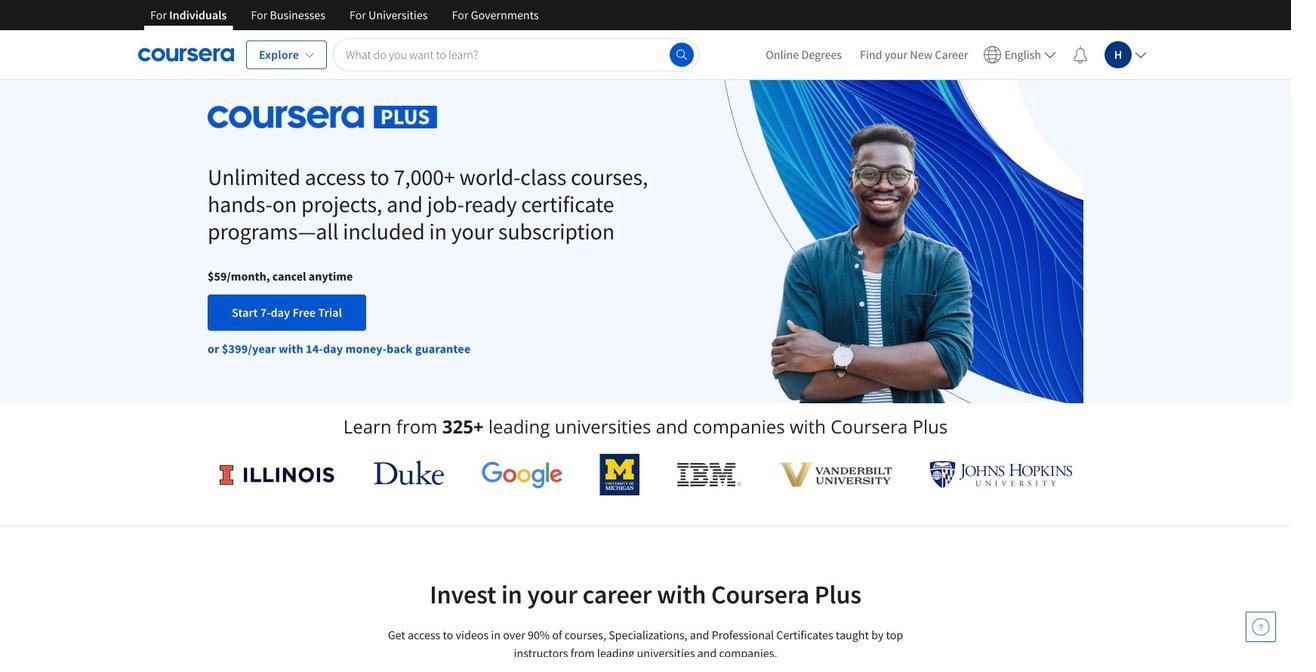 Task type: locate. For each thing, give the bounding box(es) containing it.
university of illinois at urbana-champaign image
[[218, 463, 337, 487]]

What do you want to learn? text field
[[333, 38, 700, 71]]

google image
[[481, 461, 563, 489]]

johns hopkins university image
[[930, 461, 1074, 489]]

menu
[[757, 30, 1154, 79]]

None search field
[[333, 38, 700, 71]]

vanderbilt image
[[780, 463, 893, 487]]

banner navigation
[[138, 0, 551, 30]]

help center image
[[1253, 618, 1271, 636]]



Task type: vqa. For each thing, say whether or not it's contained in the screenshot.
module,
no



Task type: describe. For each thing, give the bounding box(es) containing it.
coursera image
[[138, 43, 234, 67]]

duke university image
[[374, 461, 444, 485]]

ibm image
[[677, 463, 743, 487]]

university of michigan image
[[600, 454, 640, 496]]

coursera plus image
[[208, 106, 438, 128]]



